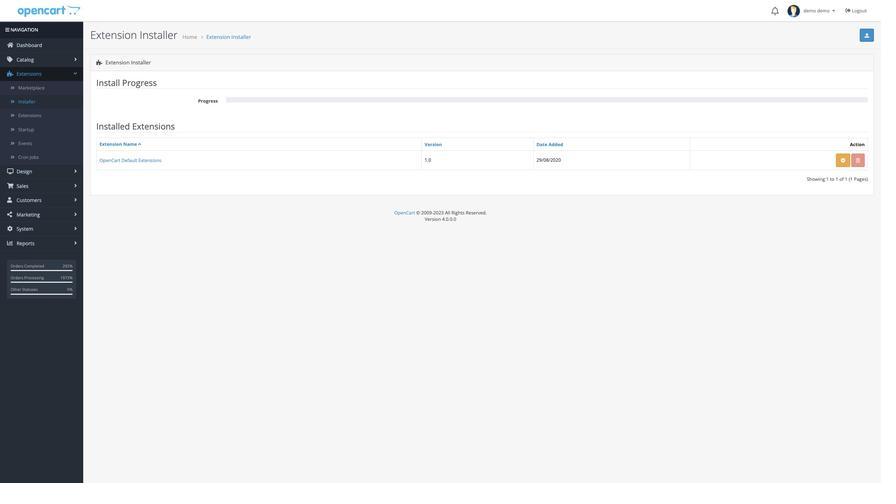 Task type: locate. For each thing, give the bounding box(es) containing it.
1
[[827, 176, 829, 182], [836, 176, 839, 182], [845, 176, 848, 182]]

2 version from the top
[[425, 216, 441, 223]]

of
[[840, 176, 844, 182]]

1 vertical spatial version
[[425, 216, 441, 223]]

1 horizontal spatial opencart
[[394, 210, 415, 216]]

0 horizontal spatial 1
[[827, 176, 829, 182]]

0 horizontal spatial opencart
[[100, 157, 120, 164]]

version up 1.0
[[425, 141, 442, 148]]

extensions
[[15, 71, 41, 77], [18, 112, 41, 119], [132, 120, 175, 132], [138, 157, 162, 164]]

extension installer link
[[206, 33, 251, 40]]

customers link
[[0, 194, 83, 208]]

catalog link
[[0, 53, 83, 67]]

user image
[[7, 197, 13, 203]]

extensions up startup
[[18, 112, 41, 119]]

1 orders from the top
[[11, 263, 23, 269]]

version down 2009-
[[425, 216, 441, 223]]

dashboard link
[[0, 38, 83, 52]]

opencart inside opencart © 2009-2023 all rights reserved. version 4.0.0.0
[[394, 210, 415, 216]]

puzzle piece image
[[96, 60, 102, 65], [7, 71, 13, 77]]

1 vertical spatial orders
[[11, 275, 23, 281]]

1 left '(1'
[[845, 176, 848, 182]]

demo left caret down icon
[[818, 7, 830, 14]]

0 horizontal spatial progress
[[122, 77, 157, 88]]

processing
[[24, 275, 44, 281]]

orders processing
[[11, 275, 44, 281]]

marketplace
[[18, 85, 45, 91]]

completed
[[24, 263, 44, 269]]

orders up other
[[11, 275, 23, 281]]

uninstall image
[[841, 158, 846, 163]]

1 vertical spatial progress
[[198, 98, 218, 104]]

installer link
[[0, 95, 83, 109]]

1 vertical spatial extensions link
[[0, 109, 83, 123]]

extensions right default
[[138, 157, 162, 164]]

0 horizontal spatial demo
[[804, 7, 816, 14]]

orders for orders completed
[[11, 263, 23, 269]]

extensions link up startup
[[0, 109, 83, 123]]

version inside opencart © 2009-2023 all rights reserved. version 4.0.0.0
[[425, 216, 441, 223]]

shopping cart image
[[7, 183, 13, 189]]

demo right demo demo icon
[[804, 7, 816, 14]]

share alt image
[[7, 212, 13, 217]]

orders up orders processing
[[11, 263, 23, 269]]

marketing link
[[0, 208, 83, 222]]

date added
[[537, 141, 563, 148]]

marketing
[[15, 211, 40, 218]]

opencart
[[100, 157, 120, 164], [394, 210, 415, 216]]

0 vertical spatial opencart
[[100, 157, 120, 164]]

0 vertical spatial puzzle piece image
[[96, 60, 102, 65]]

showing
[[807, 176, 825, 182]]

events link
[[0, 137, 83, 151]]

demo
[[804, 7, 816, 14], [818, 7, 830, 14]]

2 1 from the left
[[836, 176, 839, 182]]

1 vertical spatial puzzle piece image
[[7, 71, 13, 77]]

1 left of
[[836, 176, 839, 182]]

caret down image
[[831, 9, 837, 13]]

progress
[[122, 77, 157, 88], [198, 98, 218, 104]]

system link
[[0, 222, 83, 236]]

bell image
[[772, 7, 779, 15]]

1 horizontal spatial progress
[[198, 98, 218, 104]]

name
[[123, 141, 137, 147]]

4.0.0.0
[[442, 216, 457, 223]]

opencart default extensions
[[100, 157, 162, 164]]

0 horizontal spatial puzzle piece image
[[7, 71, 13, 77]]

2 horizontal spatial 1
[[845, 176, 848, 182]]

3 1 from the left
[[845, 176, 848, 182]]

extension installer
[[90, 28, 178, 42], [206, 33, 251, 40], [104, 59, 151, 66]]

1.0
[[425, 157, 431, 163]]

date added link
[[537, 141, 563, 148]]

1 vertical spatial opencart
[[394, 210, 415, 216]]

1 horizontal spatial demo
[[818, 7, 830, 14]]

2 extensions link from the top
[[0, 109, 83, 123]]

installer
[[140, 28, 178, 42], [232, 33, 251, 40], [131, 59, 151, 66], [18, 99, 36, 105]]

1973%
[[60, 275, 73, 281]]

2 demo from the left
[[818, 7, 830, 14]]

all
[[445, 210, 450, 216]]

0 vertical spatial extensions link
[[0, 67, 83, 81]]

0 vertical spatial version
[[425, 141, 442, 148]]

demo demo
[[800, 7, 831, 14]]

opencart left ©
[[394, 210, 415, 216]]

system
[[15, 226, 33, 233]]

extensions link down the catalog link
[[0, 67, 83, 81]]

extensions link
[[0, 67, 83, 81], [0, 109, 83, 123]]

install
[[96, 77, 120, 88]]

puzzle piece image up install
[[96, 60, 102, 65]]

opencart down extension name
[[100, 157, 120, 164]]

installed
[[96, 120, 130, 132]]

0 vertical spatial orders
[[11, 263, 23, 269]]

1 horizontal spatial puzzle piece image
[[96, 60, 102, 65]]

1 left to
[[827, 176, 829, 182]]

0 vertical spatial progress
[[122, 77, 157, 88]]

bars image
[[5, 28, 9, 32]]

reports
[[15, 240, 35, 247]]

orders
[[11, 263, 23, 269], [11, 275, 23, 281]]

desktop image
[[7, 169, 13, 174]]

puzzle piece image for extension installer
[[96, 60, 102, 65]]

home image
[[7, 42, 13, 48]]

navigation
[[9, 27, 38, 33]]

extension
[[90, 28, 137, 42], [206, 33, 230, 40], [105, 59, 130, 66], [100, 141, 122, 147]]

2023
[[433, 210, 444, 216]]

cron jobs
[[18, 154, 39, 160]]

other statuses
[[11, 287, 38, 292]]

version link
[[425, 141, 442, 148]]

rights
[[452, 210, 465, 216]]

292%
[[63, 263, 73, 269]]

events
[[18, 140, 32, 147]]

reports link
[[0, 237, 83, 251]]

1 horizontal spatial 1
[[836, 176, 839, 182]]

puzzle piece image down tag icon
[[7, 71, 13, 77]]

2 orders from the top
[[11, 275, 23, 281]]

home
[[183, 33, 197, 40]]

version
[[425, 141, 442, 148], [425, 216, 441, 223]]

logout link
[[841, 0, 874, 21]]



Task type: describe. For each thing, give the bounding box(es) containing it.
added
[[549, 141, 563, 148]]

orders for orders processing
[[11, 275, 23, 281]]

extension name
[[100, 141, 137, 147]]

catalog
[[15, 56, 34, 63]]

extensions up name
[[132, 120, 175, 132]]

date
[[537, 141, 548, 148]]

demo demo link
[[784, 0, 841, 21]]

cron
[[18, 154, 29, 160]]

sales link
[[0, 179, 83, 193]]

opencart image
[[17, 4, 81, 17]]

(1
[[849, 176, 853, 182]]

home link
[[183, 33, 197, 40]]

design
[[15, 168, 32, 175]]

opencart for opencart © 2009-2023 all rights reserved. version 4.0.0.0
[[394, 210, 415, 216]]

2009-
[[421, 210, 433, 216]]

chart bar image
[[7, 241, 13, 246]]

1 extensions link from the top
[[0, 67, 83, 81]]

extensions up marketplace
[[15, 71, 41, 77]]

statuses
[[22, 287, 38, 292]]

dashboard
[[15, 42, 42, 49]]

installed extensions
[[96, 120, 175, 132]]

logout
[[852, 7, 867, 14]]

1 demo from the left
[[804, 7, 816, 14]]

upload image
[[865, 33, 870, 38]]

to
[[830, 176, 835, 182]]

opencart default extensions link
[[100, 157, 162, 164]]

startup link
[[0, 123, 83, 137]]

orders completed
[[11, 263, 44, 269]]

extension name link
[[100, 141, 141, 147]]

customers
[[15, 197, 42, 204]]

1 version from the top
[[425, 141, 442, 148]]

cron jobs link
[[0, 151, 83, 164]]

default
[[122, 157, 137, 164]]

demo demo image
[[788, 5, 800, 17]]

showing 1 to 1 of 1 (1 pages)
[[807, 176, 868, 182]]

opencart link
[[394, 210, 415, 216]]

jobs
[[30, 154, 39, 160]]

design link
[[0, 165, 83, 179]]

puzzle piece image for extensions
[[7, 71, 13, 77]]

sign out alt image
[[846, 8, 851, 13]]

install progress
[[96, 77, 157, 88]]

1 1 from the left
[[827, 176, 829, 182]]

action
[[850, 141, 865, 148]]

startup
[[18, 126, 34, 133]]

other
[[11, 287, 21, 292]]

0%
[[67, 287, 73, 292]]

tag image
[[7, 57, 13, 62]]

sales
[[15, 183, 28, 189]]

marketplace link
[[0, 81, 83, 95]]

©
[[416, 210, 420, 216]]

reserved.
[[466, 210, 487, 216]]

opencart © 2009-2023 all rights reserved. version 4.0.0.0
[[394, 210, 487, 223]]

opencart for opencart default extensions
[[100, 157, 120, 164]]

29/08/2020
[[537, 157, 561, 163]]

pages)
[[854, 176, 868, 182]]

cog image
[[7, 226, 13, 232]]



Task type: vqa. For each thing, say whether or not it's contained in the screenshot.
'Progress'
yes



